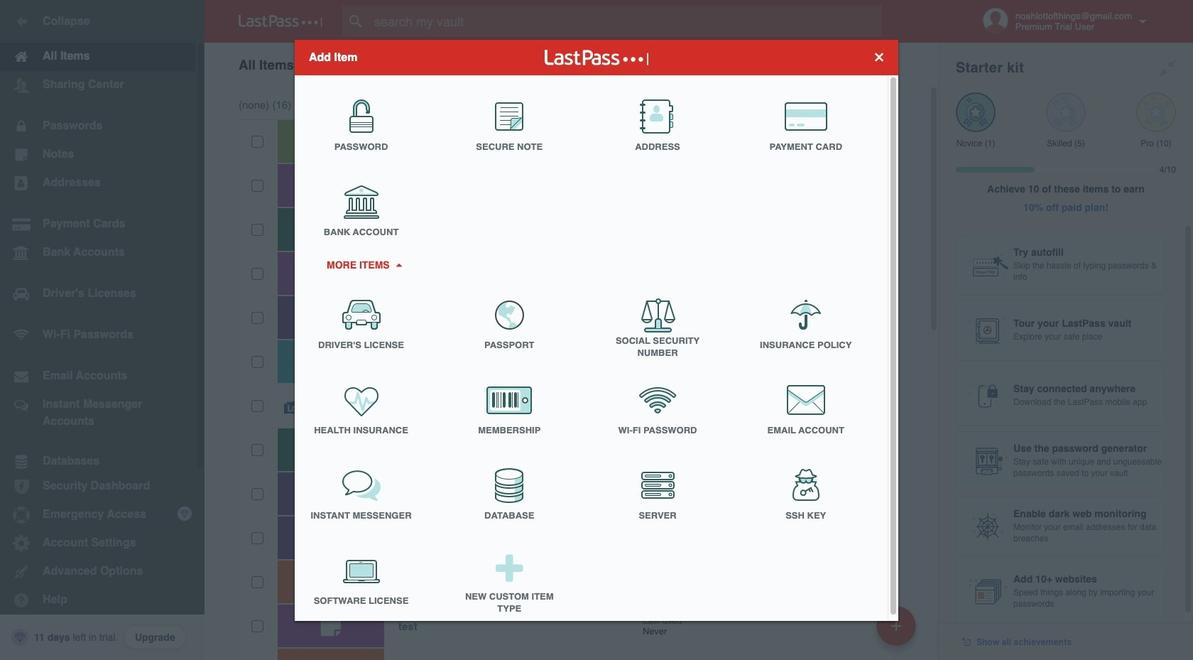 Task type: locate. For each thing, give the bounding box(es) containing it.
caret right image
[[394, 263, 404, 266]]

vault options navigation
[[205, 43, 939, 85]]

search my vault text field
[[342, 6, 910, 37]]

lastpass image
[[239, 15, 323, 28]]

Search search field
[[342, 6, 910, 37]]

dialog
[[295, 39, 899, 625]]



Task type: vqa. For each thing, say whether or not it's contained in the screenshot.
password field
no



Task type: describe. For each thing, give the bounding box(es) containing it.
new item navigation
[[872, 602, 925, 660]]

new item image
[[892, 621, 902, 631]]

main navigation navigation
[[0, 0, 205, 660]]



